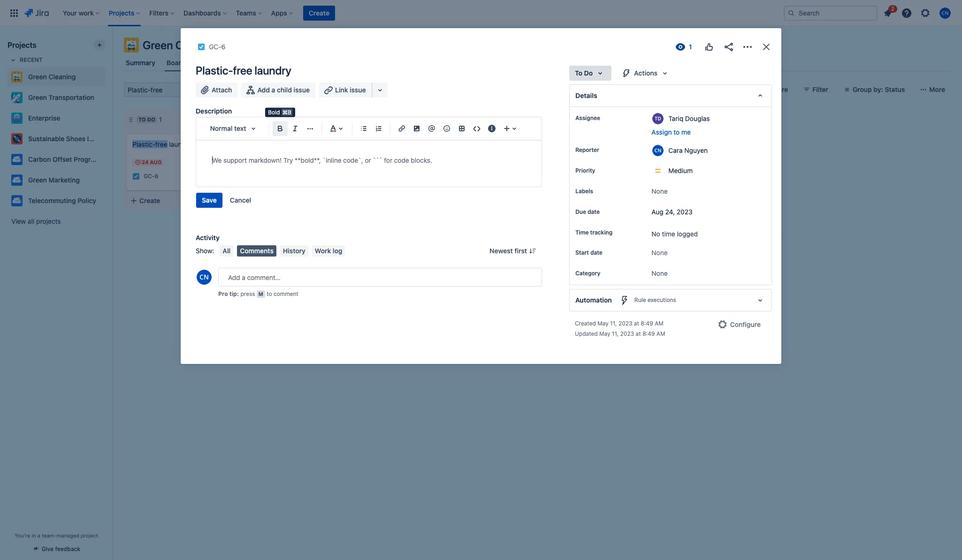 Task type: describe. For each thing, give the bounding box(es) containing it.
history
[[283, 247, 305, 255]]

green for "green transportation" link
[[28, 93, 47, 101]]

to for to do
[[575, 69, 582, 77]]

0 vertical spatial 2023
[[677, 208, 693, 216]]

projects
[[8, 41, 36, 49]]

timeline
[[258, 59, 284, 67]]

due
[[575, 208, 586, 215]]

Search field
[[784, 5, 878, 20]]

calendar
[[219, 59, 247, 67]]

1 vertical spatial 2023
[[619, 320, 632, 327]]

first
[[515, 247, 527, 255]]

child
[[277, 86, 292, 94]]

a inside button
[[272, 86, 275, 94]]

activity
[[196, 234, 220, 242]]

emoji image
[[441, 123, 452, 134]]

carbon
[[28, 155, 51, 163]]

0 vertical spatial am
[[655, 320, 664, 327]]

all button
[[220, 245, 233, 257]]

0 vertical spatial cleaning
[[175, 38, 220, 52]]

close image
[[761, 41, 772, 53]]

mention image
[[426, 123, 437, 134]]

2 vertical spatial 2023
[[620, 331, 634, 338]]

0 vertical spatial 11,
[[610, 320, 617, 327]]

profile image of cara nguyen image
[[197, 270, 212, 285]]

tracking
[[590, 229, 613, 236]]

green transportation link
[[8, 88, 101, 107]]

automation
[[575, 296, 612, 304]]

green up summary
[[143, 38, 173, 52]]

2 0 from the left
[[422, 115, 426, 123]]

green cleaning link
[[8, 68, 101, 86]]

enterprise link
[[8, 109, 101, 128]]

time tracking
[[575, 229, 613, 236]]

to do button
[[569, 66, 612, 81]]

pro tip: press m to comment
[[218, 291, 298, 298]]

gc-6 inside plastic-free laundry dialog
[[209, 43, 225, 51]]

assign to me
[[652, 128, 691, 136]]

Add a comment… field
[[218, 268, 542, 287]]

time tracking pin to top. only you can see pinned fields. image
[[614, 229, 622, 237]]

1 vertical spatial am
[[657, 331, 665, 338]]

pro
[[218, 291, 228, 298]]

clear image
[[197, 86, 205, 93]]

more formatting image
[[305, 123, 316, 134]]

you're
[[15, 533, 30, 539]]

give
[[42, 546, 54, 553]]

team-
[[42, 533, 57, 539]]

0 horizontal spatial free
[[155, 140, 167, 148]]

date for start date
[[590, 249, 602, 256]]

tariq douglas
[[669, 114, 710, 122]]

save button
[[196, 193, 222, 208]]

nguyen
[[684, 146, 708, 154]]

rule
[[634, 297, 646, 304]]

rule executions
[[634, 297, 676, 304]]

logged
[[677, 230, 698, 238]]

⌘b
[[282, 109, 291, 116]]

comment
[[274, 291, 298, 298]]

code snippet image
[[471, 123, 482, 134]]

program
[[74, 155, 100, 163]]

text
[[234, 124, 246, 132]]

1 vertical spatial gc-6 link
[[144, 172, 158, 180]]

calendar link
[[217, 54, 249, 71]]

newest first image
[[529, 247, 536, 255]]

you're in a team-managed project
[[15, 533, 98, 539]]

create column image
[[525, 112, 536, 123]]

log
[[333, 247, 342, 255]]

actions image
[[742, 41, 753, 53]]

cleaning inside green cleaning link
[[49, 73, 76, 81]]

automation element
[[569, 289, 772, 312]]

to for to do 1
[[138, 116, 146, 122]]

bullet list ⌘⇧8 image
[[358, 123, 369, 134]]

normal
[[210, 124, 233, 132]]

initiative
[[87, 135, 113, 143]]

enterprise
[[28, 114, 60, 122]]

tariq
[[669, 114, 683, 122]]

add
[[257, 86, 270, 94]]

actions button
[[615, 66, 676, 81]]

create button inside primary element
[[303, 5, 335, 20]]

green marketing
[[28, 176, 80, 184]]

board
[[167, 59, 185, 67]]

bold ⌘b image
[[275, 123, 286, 134]]

list
[[196, 59, 208, 67]]

progress
[[278, 116, 307, 122]]

add people image
[[266, 84, 277, 95]]

gc- for bottommost gc-6 'link'
[[144, 173, 155, 180]]

0 horizontal spatial green cleaning
[[28, 73, 76, 81]]

primary element
[[6, 0, 784, 26]]

1 issue from the left
[[294, 86, 310, 94]]

list link
[[194, 54, 209, 71]]

projects
[[36, 217, 61, 225]]

gc- for gc-6 'link' inside plastic-free laundry dialog
[[209, 43, 221, 51]]

details element
[[569, 84, 772, 107]]

link web pages and more image
[[374, 84, 386, 96]]

green transportation
[[28, 93, 94, 101]]

0 vertical spatial aug
[[150, 159, 162, 165]]

all
[[223, 247, 231, 255]]

in
[[32, 533, 36, 539]]

1 vertical spatial plastic-free laundry
[[132, 140, 192, 148]]

tip:
[[229, 291, 239, 298]]

laundry inside dialog
[[255, 64, 291, 77]]

work log
[[315, 247, 342, 255]]

tariq douglas image
[[231, 171, 242, 182]]

cara nguyen
[[669, 146, 708, 154]]

give feedback
[[42, 546, 80, 553]]

details
[[575, 92, 597, 99]]

priority
[[575, 167, 595, 174]]

due date
[[575, 208, 600, 215]]

0 horizontal spatial laundry
[[169, 140, 192, 148]]

aug 24, 2023
[[652, 208, 693, 216]]

0 horizontal spatial 6
[[155, 173, 158, 180]]

green for green cleaning link
[[28, 73, 47, 81]]

done
[[403, 116, 418, 122]]

free inside dialog
[[233, 64, 252, 77]]

actions
[[634, 69, 657, 77]]

6 inside plastic-free laundry dialog
[[221, 43, 225, 51]]

0 vertical spatial at
[[634, 320, 639, 327]]

link issue button
[[319, 83, 372, 98]]

bold
[[268, 109, 280, 116]]

reporter pin to top. only you can see pinned fields. image
[[601, 146, 609, 154]]

numbered list ⌘⇧7 image
[[373, 123, 384, 134]]

carbon offset program
[[28, 155, 100, 163]]

normal text
[[210, 124, 246, 132]]

to inside button
[[674, 128, 680, 136]]

to do 1
[[138, 115, 162, 123]]

in
[[271, 116, 276, 122]]

attach
[[212, 86, 232, 94]]

payton hansen image
[[245, 82, 260, 97]]

sustainable
[[28, 135, 64, 143]]

comments button
[[237, 245, 276, 257]]

time
[[662, 230, 675, 238]]

1 0 from the left
[[311, 115, 315, 123]]

timeline link
[[256, 54, 286, 71]]

do for to do 1
[[147, 116, 155, 122]]

newest first button
[[484, 245, 542, 257]]

green for green marketing link
[[28, 176, 47, 184]]

Search board text field
[[125, 83, 196, 96]]

1 vertical spatial gc-6
[[144, 173, 158, 180]]

2 issue from the left
[[350, 86, 366, 94]]

1 vertical spatial task image
[[132, 173, 140, 180]]

show:
[[196, 247, 214, 255]]

normal text button
[[206, 118, 265, 139]]



Task type: locate. For each thing, give the bounding box(es) containing it.
attach button
[[196, 83, 238, 98]]

none up 24,
[[652, 187, 668, 195]]

do inside dropdown button
[[584, 69, 593, 77]]

0 vertical spatial plastic-free laundry
[[196, 64, 291, 77]]

none for labels
[[652, 187, 668, 195]]

1 vertical spatial create
[[139, 197, 160, 205]]

0 vertical spatial 8:49
[[641, 320, 653, 327]]

none for start date
[[652, 249, 668, 257]]

0 horizontal spatial gc-6
[[144, 173, 158, 180]]

tooltip containing bold
[[265, 108, 295, 117]]

1 vertical spatial create button
[[124, 192, 251, 209]]

1 vertical spatial aug
[[652, 208, 664, 216]]

0 horizontal spatial task image
[[132, 173, 140, 180]]

1 vertical spatial a
[[37, 533, 40, 539]]

plastic-free laundry up tariq douglas icon
[[196, 64, 291, 77]]

add a child issue
[[257, 86, 310, 94]]

do
[[584, 69, 593, 77], [147, 116, 155, 122]]

gc-6 up list link
[[209, 43, 225, 51]]

0 vertical spatial date
[[588, 208, 600, 215]]

plastic- up the 24
[[132, 140, 155, 148]]

0
[[311, 115, 315, 123], [422, 115, 426, 123]]

2023 right updated on the right of page
[[620, 331, 634, 338]]

a right the 'in'
[[37, 533, 40, 539]]

configure
[[730, 321, 761, 329]]

sustainable shoes initiative
[[28, 135, 113, 143]]

1 horizontal spatial task image
[[198, 43, 205, 51]]

issue right link
[[350, 86, 366, 94]]

1 vertical spatial gc-
[[144, 173, 155, 180]]

0 vertical spatial gc-
[[209, 43, 221, 51]]

1 horizontal spatial green cleaning
[[143, 38, 220, 52]]

0 horizontal spatial cleaning
[[49, 73, 76, 81]]

11, right created
[[610, 320, 617, 327]]

0 horizontal spatial gc-6 link
[[144, 172, 158, 180]]

gc-6 down 24 aug at the top left of the page
[[144, 173, 158, 180]]

11,
[[610, 320, 617, 327], [612, 331, 619, 338]]

save
[[202, 196, 217, 204]]

project
[[81, 533, 98, 539]]

assignee
[[575, 115, 600, 122]]

do inside to do 1
[[147, 116, 155, 122]]

0 horizontal spatial a
[[37, 533, 40, 539]]

view
[[11, 217, 26, 225]]

create inside primary element
[[309, 9, 329, 17]]

1 horizontal spatial cleaning
[[175, 38, 220, 52]]

aug right the 24
[[150, 159, 162, 165]]

all
[[28, 217, 34, 225]]

gc-6 link inside plastic-free laundry dialog
[[209, 41, 225, 53]]

am
[[655, 320, 664, 327], [657, 331, 665, 338]]

1 horizontal spatial 6
[[221, 43, 225, 51]]

do up details
[[584, 69, 593, 77]]

no
[[652, 230, 660, 238]]

1 vertical spatial 6
[[155, 173, 158, 180]]

assign
[[652, 128, 672, 136]]

recent
[[20, 56, 42, 63]]

copy link to issue image
[[224, 43, 231, 50]]

link image
[[396, 123, 407, 134]]

to do
[[575, 69, 593, 77]]

labels pin to top. only you can see pinned fields. image
[[595, 188, 603, 195]]

start
[[575, 249, 589, 256]]

green
[[143, 38, 173, 52], [28, 73, 47, 81], [28, 93, 47, 101], [28, 176, 47, 184]]

1 horizontal spatial 0
[[422, 115, 426, 123]]

tab list
[[118, 54, 956, 71]]

1 horizontal spatial aug
[[652, 208, 664, 216]]

0 horizontal spatial to
[[138, 116, 146, 122]]

free up tariq douglas icon
[[233, 64, 252, 77]]

1 vertical spatial cleaning
[[49, 73, 76, 81]]

free up 24 aug at the top left of the page
[[155, 140, 167, 148]]

plastic-
[[196, 64, 233, 77], [132, 140, 155, 148]]

plastic- inside dialog
[[196, 64, 233, 77]]

1 horizontal spatial laundry
[[255, 64, 291, 77]]

gc- down 24 aug at the top left of the page
[[144, 173, 155, 180]]

1 vertical spatial to
[[267, 291, 272, 298]]

0 right italic ⌘i image
[[311, 115, 315, 123]]

green cleaning up board
[[143, 38, 220, 52]]

aug inside plastic-free laundry dialog
[[652, 208, 664, 216]]

medium
[[669, 167, 693, 175]]

telecommuting policy link
[[8, 191, 101, 210]]

search image
[[788, 9, 795, 17]]

8:49
[[641, 320, 653, 327], [642, 331, 655, 338]]

gc-6 link up list link
[[209, 41, 225, 53]]

offset
[[53, 155, 72, 163]]

none down no
[[652, 249, 668, 257]]

0 horizontal spatial issue
[[294, 86, 310, 94]]

created
[[575, 320, 596, 327]]

0 vertical spatial create
[[309, 9, 329, 17]]

summary link
[[124, 54, 157, 71]]

1 horizontal spatial gc-6 link
[[209, 41, 225, 53]]

aug left 24,
[[652, 208, 664, 216]]

labels
[[575, 188, 593, 195]]

create banner
[[0, 0, 962, 26]]

8:49 down rule executions
[[642, 331, 655, 338]]

tariq douglas image
[[233, 82, 248, 97]]

24 august 2023 image
[[134, 159, 142, 166], [134, 159, 142, 166]]

0 vertical spatial to
[[575, 69, 582, 77]]

green cleaning up "green transportation" link
[[28, 73, 76, 81]]

1 vertical spatial 8:49
[[642, 331, 655, 338]]

0 vertical spatial none
[[652, 187, 668, 195]]

2 vertical spatial none
[[652, 270, 668, 278]]

policy
[[78, 197, 96, 205]]

create button
[[303, 5, 335, 20], [124, 192, 251, 209]]

0 horizontal spatial to
[[267, 291, 272, 298]]

6 up calendar
[[221, 43, 225, 51]]

date
[[588, 208, 600, 215], [590, 249, 602, 256]]

1 vertical spatial laundry
[[169, 140, 192, 148]]

share image
[[723, 41, 734, 53]]

to up details
[[575, 69, 582, 77]]

0 vertical spatial free
[[233, 64, 252, 77]]

24,
[[665, 208, 675, 216]]

gc-
[[209, 43, 221, 51], [144, 173, 155, 180]]

1 horizontal spatial to
[[575, 69, 582, 77]]

cleaning up green transportation
[[49, 73, 76, 81]]

0 right done at the left top of page
[[422, 115, 426, 123]]

jira image
[[24, 7, 49, 19], [24, 7, 49, 19]]

gc-6 link down 24 aug at the top left of the page
[[144, 172, 158, 180]]

0 vertical spatial may
[[598, 320, 609, 327]]

1 vertical spatial none
[[652, 249, 668, 257]]

0 horizontal spatial 0
[[311, 115, 315, 123]]

tooltip
[[265, 108, 295, 117]]

newest first
[[490, 247, 527, 255]]

gc- left copy link to issue image
[[209, 43, 221, 51]]

0 vertical spatial a
[[272, 86, 275, 94]]

cara nguyen image
[[221, 82, 236, 97]]

to inside dropdown button
[[575, 69, 582, 77]]

0 vertical spatial gc-6 link
[[209, 41, 225, 53]]

work log button
[[312, 245, 345, 257]]

1 horizontal spatial free
[[233, 64, 252, 77]]

press
[[240, 291, 255, 298]]

updated
[[575, 331, 598, 338]]

8:49 down rule on the right bottom of the page
[[641, 320, 653, 327]]

1 horizontal spatial plastic-
[[196, 64, 233, 77]]

date right start
[[590, 249, 602, 256]]

0 vertical spatial gc-6
[[209, 43, 225, 51]]

link
[[335, 86, 348, 94]]

2 none from the top
[[652, 249, 668, 257]]

1 horizontal spatial do
[[584, 69, 593, 77]]

0 vertical spatial task image
[[198, 43, 205, 51]]

green down "recent"
[[28, 73, 47, 81]]

created may 11, 2023 at 8:49 am updated may 11, 2023 at 8:49 am
[[575, 320, 665, 338]]

1 horizontal spatial issue
[[350, 86, 366, 94]]

0 horizontal spatial gc-
[[144, 173, 155, 180]]

collapse recent projects image
[[8, 54, 19, 66]]

may
[[598, 320, 609, 327], [599, 331, 610, 338]]

transportation
[[49, 93, 94, 101]]

start date
[[575, 249, 602, 256]]

1 vertical spatial plastic-
[[132, 140, 155, 148]]

a
[[272, 86, 275, 94], [37, 533, 40, 539]]

1 vertical spatial to
[[138, 116, 146, 122]]

issue right child
[[294, 86, 310, 94]]

0 horizontal spatial aug
[[150, 159, 162, 165]]

1 none from the top
[[652, 187, 668, 195]]

1 vertical spatial may
[[599, 331, 610, 338]]

11, right updated on the right of page
[[612, 331, 619, 338]]

3 none from the top
[[652, 270, 668, 278]]

to right m
[[267, 291, 272, 298]]

configure link
[[711, 317, 766, 332]]

work
[[315, 247, 331, 255]]

0 horizontal spatial create button
[[124, 192, 251, 209]]

0 horizontal spatial plastic-free laundry
[[132, 140, 192, 148]]

2023 right created
[[619, 320, 632, 327]]

m
[[259, 291, 263, 297]]

1 horizontal spatial gc-6
[[209, 43, 225, 51]]

add image, video, or file image
[[411, 123, 422, 134]]

reporter
[[575, 146, 599, 153]]

telecommuting
[[28, 197, 76, 205]]

do left 1
[[147, 116, 155, 122]]

cleaning up list
[[175, 38, 220, 52]]

1 horizontal spatial create
[[309, 9, 329, 17]]

do for to do
[[584, 69, 593, 77]]

cancel
[[230, 196, 251, 204]]

1 horizontal spatial to
[[674, 128, 680, 136]]

sustainable shoes initiative link
[[8, 130, 113, 148]]

may right updated on the right of page
[[599, 331, 610, 338]]

none up executions
[[652, 270, 668, 278]]

1 vertical spatial at
[[636, 331, 641, 338]]

1 horizontal spatial plastic-free laundry
[[196, 64, 291, 77]]

menu bar inside plastic-free laundry dialog
[[218, 245, 347, 257]]

executions
[[648, 297, 676, 304]]

at
[[634, 320, 639, 327], [636, 331, 641, 338]]

6
[[221, 43, 225, 51], [155, 173, 158, 180]]

telecommuting policy
[[28, 197, 96, 205]]

table image
[[456, 123, 467, 134]]

menu bar containing all
[[218, 245, 347, 257]]

assign to me button
[[652, 128, 762, 137]]

comments
[[240, 247, 274, 255]]

24 aug
[[142, 159, 162, 165]]

1 horizontal spatial a
[[272, 86, 275, 94]]

cancel button
[[224, 193, 257, 208]]

menu bar
[[218, 245, 347, 257]]

plastic-free laundry
[[196, 64, 291, 77], [132, 140, 192, 148]]

2023 right 24,
[[677, 208, 693, 216]]

0 vertical spatial green cleaning
[[143, 38, 220, 52]]

Description - Main content area, start typing to enter text. text field
[[212, 155, 526, 166]]

1 vertical spatial free
[[155, 140, 167, 148]]

view all projects
[[11, 217, 61, 225]]

0 vertical spatial laundry
[[255, 64, 291, 77]]

plastic-free laundry dialog
[[181, 28, 781, 364]]

1 horizontal spatial gc-
[[209, 43, 221, 51]]

none for category
[[652, 270, 668, 278]]

marketing
[[49, 176, 80, 184]]

1 horizontal spatial create button
[[303, 5, 335, 20]]

gc- inside plastic-free laundry dialog
[[209, 43, 221, 51]]

date right due
[[588, 208, 600, 215]]

0 vertical spatial create button
[[303, 5, 335, 20]]

green up enterprise
[[28, 93, 47, 101]]

italic ⌘i image
[[290, 123, 301, 134]]

vote options: no one has voted for this issue yet. image
[[704, 41, 715, 53]]

0 vertical spatial do
[[584, 69, 593, 77]]

date for due date
[[588, 208, 600, 215]]

0 vertical spatial to
[[674, 128, 680, 136]]

0 horizontal spatial do
[[147, 116, 155, 122]]

category
[[575, 270, 600, 277]]

a right add
[[272, 86, 275, 94]]

shoes
[[66, 135, 85, 143]]

1 vertical spatial do
[[147, 116, 155, 122]]

may right created
[[598, 320, 609, 327]]

1 vertical spatial 11,
[[612, 331, 619, 338]]

summary
[[126, 59, 155, 67]]

to inside to do 1
[[138, 116, 146, 122]]

6 down 24 aug at the top left of the page
[[155, 173, 158, 180]]

0 horizontal spatial create
[[139, 197, 160, 205]]

link issue
[[335, 86, 366, 94]]

plastic-free laundry up 24 aug at the top left of the page
[[132, 140, 192, 148]]

0 vertical spatial plastic-
[[196, 64, 233, 77]]

2
[[891, 5, 895, 12]]

green down carbon
[[28, 176, 47, 184]]

plastic- up attach button
[[196, 64, 233, 77]]

0 horizontal spatial plastic-
[[132, 140, 155, 148]]

managed
[[57, 533, 79, 539]]

1 vertical spatial date
[[590, 249, 602, 256]]

tab list containing board
[[118, 54, 956, 71]]

plastic-free laundry inside plastic-free laundry dialog
[[196, 64, 291, 77]]

task image
[[198, 43, 205, 51], [132, 173, 140, 180]]

1 vertical spatial green cleaning
[[28, 73, 76, 81]]

0 vertical spatial 6
[[221, 43, 225, 51]]

newest
[[490, 247, 513, 255]]

info panel image
[[486, 123, 497, 134]]

to left "me"
[[674, 128, 680, 136]]

to left 1
[[138, 116, 146, 122]]

description
[[196, 107, 232, 115]]



Task type: vqa. For each thing, say whether or not it's contained in the screenshot.
Implement Traveling Green program dialog
no



